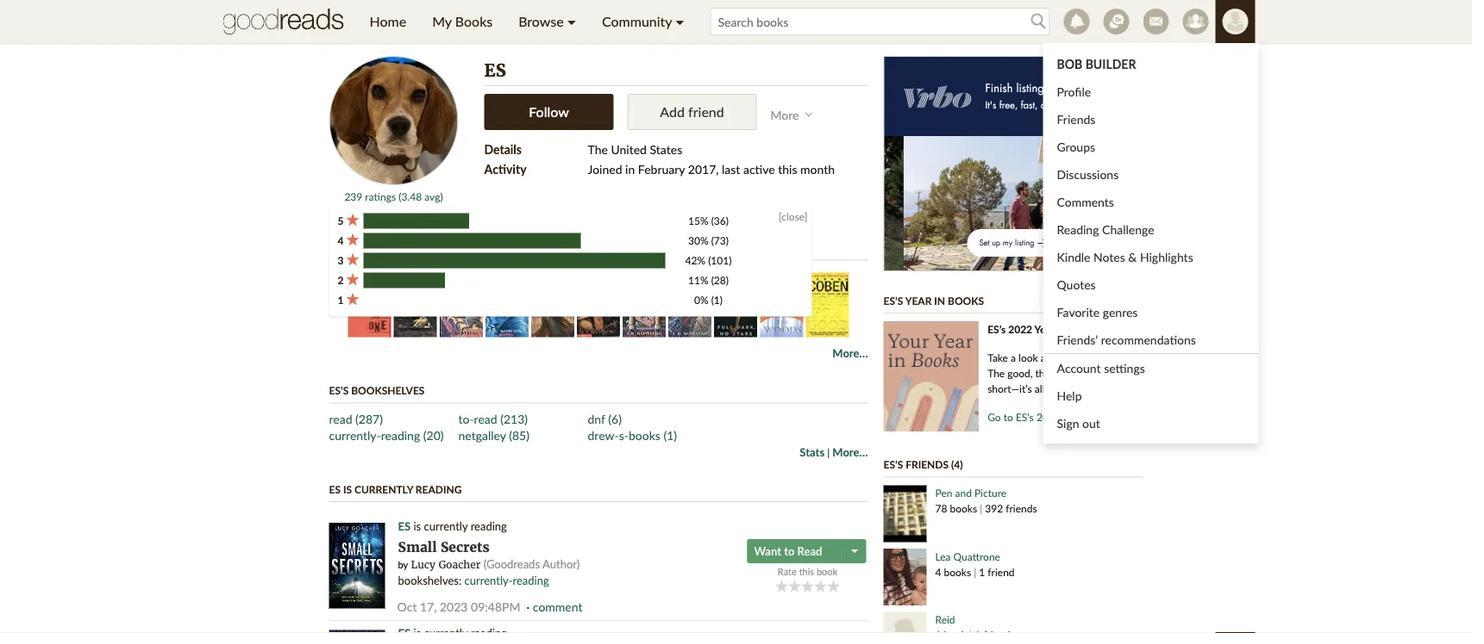 Task type: describe. For each thing, give the bounding box(es) containing it.
short—it's
[[988, 382, 1032, 395]]

| inside pen and picture 78 books | 392 friends
[[980, 503, 982, 515]]

28 reviews
[[369, 206, 418, 219]]

year left 'in'
[[905, 294, 932, 307]]

es's year in books link
[[883, 294, 984, 307]]

more
[[771, 107, 799, 122]]

books.
[[1105, 351, 1136, 364]]

the inside the united states activity
[[588, 142, 608, 157]]

read
[[797, 545, 822, 559]]

book
[[817, 567, 837, 578]]

bad,
[[1053, 367, 1072, 379]]

read‎               (287) link
[[329, 412, 383, 427]]

the united states activity
[[484, 142, 682, 176]]

harry potter and the goblet of fire by j.k. rowling image
[[577, 274, 620, 338]]

oct 17, 2023 09:48pm · comment
[[397, 600, 583, 614]]

my books link
[[419, 0, 506, 43]]

books inside pen and picture 78 books | 392 friends
[[950, 503, 977, 515]]

drew-
[[588, 429, 619, 443]]

harry potter and the sorcerer's stone by j.k. rowling image
[[623, 273, 666, 338]]

notifications image
[[1064, 9, 1090, 34]]

read‎ inside read‎               (287) currently-reading‎               (20)
[[329, 412, 352, 427]]

1 more… from the top
[[832, 347, 868, 360]]

year in books image
[[883, 322, 979, 432]]

at
[[1041, 351, 1049, 364]]

community
[[602, 13, 672, 30]]

▾ for community ▾
[[675, 13, 684, 30]]

(goodreads
[[484, 557, 540, 571]]

reading‎
[[381, 429, 420, 443]]

dnf‎
[[588, 412, 605, 427]]

0 vertical spatial reading
[[471, 520, 507, 534]]

currently-reading link
[[464, 574, 549, 588]]

friends link
[[1043, 105, 1259, 133]]

11% (28)
[[688, 274, 729, 287]]

quattrone
[[953, 551, 1000, 563]]

details
[[484, 142, 522, 157]]

account settings
[[1057, 361, 1145, 376]]

long,
[[1092, 367, 1114, 379]]

year left out
[[1063, 411, 1082, 423]]

small secrets image
[[329, 523, 385, 609]]

es's for es's year in books
[[883, 294, 903, 307]]

last girl gone image
[[329, 630, 385, 634]]

follow
[[529, 103, 569, 120]]

secrets
[[441, 539, 490, 556]]

recommendations
[[1101, 332, 1196, 347]]

netgalley‎               (85) link
[[458, 429, 529, 443]]

to for es's
[[1004, 411, 1013, 423]]

in down 'united'
[[625, 162, 635, 176]]

lucy goacher link
[[411, 558, 481, 572]]

menu containing bob builder
[[1043, 43, 1259, 444]]

17,
[[420, 600, 437, 614]]

15% (36)
[[688, 215, 729, 227]]

es for es
[[484, 60, 506, 81]]

netgalley‎
[[458, 429, 506, 443]]

look
[[1018, 351, 1038, 364]]

picture
[[974, 487, 1007, 500]]

es's friends (4) link
[[883, 459, 963, 471]]

gone for good by harlan coben image
[[806, 273, 849, 338]]

books right my
[[455, 13, 493, 30]]

3
[[338, 254, 346, 267]]

·
[[527, 600, 530, 614]]

add
[[660, 103, 685, 120]]

account settings link
[[1043, 354, 1259, 382]]

in right sign
[[1085, 411, 1093, 423]]

lea qua... image
[[883, 549, 927, 606]]

books right sign
[[1096, 411, 1124, 423]]

es's bookshelves link
[[329, 385, 425, 397]]

year inside 'take a look at es's year in books. the good, the bad, the long, the short—it's all here.'
[[1072, 351, 1092, 364]]

reid image
[[883, 613, 927, 634]]

want
[[754, 545, 781, 559]]

0 horizontal spatial 1
[[338, 294, 346, 307]]

es's for es's bookshelves
[[329, 385, 349, 397]]

kindle
[[1057, 250, 1090, 264]]

0% (1)
[[694, 294, 723, 307]]

stats
[[800, 445, 825, 459]]

es's year in books
[[883, 294, 984, 307]]

builder
[[1085, 56, 1136, 71]]

09:48pm
[[471, 600, 520, 614]]

discussions
[[1057, 167, 1119, 182]]

es's for es's favorite books
[[329, 241, 349, 254]]

out
[[1082, 416, 1100, 431]]

all
[[1035, 382, 1045, 395]]

lucy
[[411, 558, 435, 572]]

february
[[638, 162, 685, 176]]

friend requests image
[[1183, 9, 1209, 34]]

reading challenge
[[1057, 222, 1154, 237]]

reid link
[[935, 614, 955, 627]]

my
[[432, 13, 452, 30]]

0 vertical spatial friend
[[688, 103, 724, 120]]

4 inside lea quattrone 4 books | 1 friend
[[935, 566, 941, 579]]

(3.48 avg) link
[[399, 191, 443, 203]]

follow button
[[484, 94, 614, 130]]

comment
[[533, 600, 583, 614]]

groups link
[[1043, 133, 1259, 160]]

es's inside 'take a look at es's year in books. the good, the bad, the long, the short—it's all here.'
[[1052, 351, 1070, 364]]

(73)
[[711, 235, 729, 247]]

browse ▾
[[518, 13, 576, 30]]

2 more… link from the top
[[832, 445, 868, 459]]

bob builder image
[[1222, 9, 1248, 34]]

goacher
[[438, 558, 481, 572]]

and
[[955, 487, 972, 500]]

books right 'in'
[[948, 294, 984, 307]]

go to es's 2022 year in books
[[988, 411, 1124, 423]]

want to read button
[[747, 540, 845, 564]]

here.
[[1047, 382, 1070, 395]]

community ▾
[[602, 13, 684, 30]]

my books
[[432, 13, 493, 30]]

11%
[[688, 274, 708, 287]]

1 vertical spatial reading
[[416, 483, 462, 496]]

dnf‎               (6) link
[[588, 412, 622, 427]]

pen and picture 78 books | 392 friends
[[935, 487, 1037, 515]]

0 vertical spatial books
[[403, 241, 440, 254]]

add friend link
[[627, 94, 757, 130]]

239 ratings (3.48 avg)
[[344, 191, 443, 203]]

3 the from the left
[[1117, 367, 1132, 379]]

small
[[398, 539, 437, 556]]

harry potter and the chamber of secrets by j.k. rowling image
[[668, 273, 712, 338]]

is for es is currently reading
[[343, 483, 352, 496]]



Task type: vqa. For each thing, say whether or not it's contained in the screenshot.
the leftmost ERIC
no



Task type: locate. For each thing, give the bounding box(es) containing it.
0 vertical spatial to
[[1004, 411, 1013, 423]]

es up small
[[398, 520, 411, 534]]

2 vertical spatial books
[[944, 566, 971, 579]]

the inside 'take a look at es's year in books. the good, the bad, the long, the short—it's all here.'
[[988, 367, 1005, 379]]

30% (73)
[[688, 235, 729, 247]]

0 vertical spatial the
[[588, 142, 608, 157]]

home
[[370, 13, 406, 30]]

1 vertical spatial books
[[950, 503, 977, 515]]

community ▾ button
[[589, 0, 697, 43]]

friends left '(4)'
[[906, 459, 949, 471]]

1 vertical spatial 4
[[935, 566, 941, 579]]

more… down gone for good by harlan coben image
[[832, 347, 868, 360]]

2 horizontal spatial the
[[1117, 367, 1132, 379]]

comments link
[[1043, 188, 1259, 216]]

0 horizontal spatial is
[[343, 483, 352, 496]]

1 read‎ from the left
[[329, 412, 352, 427]]

in down 'favorite'
[[1057, 323, 1065, 335]]

to left read
[[784, 545, 795, 559]]

es's for es's friends (4)
[[883, 459, 903, 471]]

2 read‎ from the left
[[474, 412, 497, 427]]

1 horizontal spatial 4
[[935, 566, 941, 579]]

currently- inside es is currently reading small secrets by lucy goacher (goodreads author) bookshelves: currently-reading
[[464, 574, 513, 588]]

quotes link
[[1043, 271, 1259, 298]]

0 vertical spatial 1
[[338, 294, 346, 307]]

es left the currently on the left of the page
[[329, 483, 341, 496]]

▾ inside community ▾ popup button
[[675, 13, 684, 30]]

0 horizontal spatial reading
[[416, 483, 462, 496]]

this right the rate on the right of page
[[799, 567, 814, 578]]

1 vertical spatial this
[[799, 567, 814, 578]]

friends up groups
[[1057, 112, 1096, 126]]

friends
[[1057, 112, 1096, 126], [906, 459, 949, 471]]

reading
[[471, 520, 507, 534], [513, 574, 549, 588]]

take
[[988, 351, 1008, 364]]

1 vertical spatial (1)
[[663, 429, 677, 443]]

0 vertical spatial this
[[778, 162, 797, 176]]

▾ for browse ▾
[[567, 13, 576, 30]]

0 vertical spatial currently-
[[329, 429, 381, 443]]

favorite genres
[[1057, 305, 1138, 320]]

challenge
[[1102, 222, 1154, 237]]

0 horizontal spatial friend
[[688, 103, 724, 120]]

books
[[403, 241, 440, 254], [950, 503, 977, 515], [944, 566, 971, 579]]

reading down the (goodreads
[[513, 574, 549, 588]]

genres
[[1103, 305, 1138, 320]]

1 horizontal spatial ▾
[[675, 13, 684, 30]]

reading challenge link
[[1043, 216, 1259, 243]]

(36)
[[711, 215, 729, 227]]

1 vertical spatial 2022
[[1036, 411, 1060, 423]]

(85)
[[509, 429, 529, 443]]

&
[[1128, 250, 1137, 264]]

1 horizontal spatial reading
[[513, 574, 549, 588]]

2022 up a at the bottom right of page
[[1008, 323, 1032, 335]]

1 horizontal spatial this
[[799, 567, 814, 578]]

1 ▾ from the left
[[567, 13, 576, 30]]

es's bookshelves
[[329, 385, 425, 397]]

favorite genres link
[[1043, 298, 1259, 326]]

es's up pen and... image
[[883, 459, 903, 471]]

(28)
[[711, 274, 729, 287]]

1 more… link from the top
[[832, 347, 868, 360]]

friend right add
[[688, 103, 724, 120]]

more… link right stats
[[832, 445, 868, 459]]

author)
[[542, 557, 580, 571]]

1 horizontal spatial reading
[[1057, 222, 1099, 237]]

es's up 3
[[329, 241, 349, 254]]

0 horizontal spatial (1)
[[663, 429, 677, 443]]

my group discussions image
[[1103, 9, 1129, 34]]

read‎ up netgalley‎
[[474, 412, 497, 427]]

currently- up oct 17, 2023 09:48pm · comment
[[464, 574, 513, 588]]

reading up 'secrets'
[[471, 520, 507, 534]]

1 horizontal spatial to
[[1004, 411, 1013, 423]]

pen
[[935, 487, 952, 500]]

reviews
[[384, 206, 418, 219]]

rate this book
[[778, 567, 837, 578]]

reading up currently
[[416, 483, 462, 496]]

more button
[[771, 103, 818, 126]]

the right bad,
[[1075, 367, 1090, 379]]

| down quattrone
[[974, 566, 976, 579]]

1 horizontal spatial friend
[[988, 566, 1015, 579]]

| inside lea quattrone 4 books | 1 friend
[[974, 566, 976, 579]]

0 horizontal spatial the
[[1035, 367, 1050, 379]]

1 horizontal spatial (1)
[[711, 294, 723, 307]]

books inside lea quattrone 4 books | 1 friend
[[944, 566, 971, 579]]

books down and
[[950, 503, 977, 515]]

0 horizontal spatial reading
[[471, 520, 507, 534]]

1 inside lea quattrone 4 books | 1 friend
[[979, 566, 985, 579]]

to-read‎               (213) link
[[458, 412, 528, 427]]

pen and... image
[[883, 486, 927, 543]]

239
[[344, 191, 362, 203]]

currently- inside read‎               (287) currently-reading‎               (20)
[[329, 429, 381, 443]]

▾
[[567, 13, 576, 30], [675, 13, 684, 30]]

active
[[743, 162, 775, 176]]

books‎
[[629, 429, 660, 443]]

2022 down the all
[[1036, 411, 1060, 423]]

reading inside menu
[[1057, 222, 1099, 237]]

(1) right books‎ at the left bottom of the page
[[663, 429, 677, 443]]

rate
[[778, 567, 797, 578]]

1 vertical spatial es
[[329, 483, 341, 496]]

2017,
[[688, 162, 719, 176]]

2 horizontal spatial es
[[484, 60, 506, 81]]

28 reviews link
[[369, 206, 418, 219]]

the down take
[[988, 367, 1005, 379]]

a
[[1011, 351, 1016, 364]]

es down my books link
[[484, 60, 506, 81]]

0 vertical spatial (1)
[[711, 294, 723, 307]]

2 vertical spatial |
[[974, 566, 976, 579]]

1 vertical spatial the
[[988, 367, 1005, 379]]

year up at
[[1034, 323, 1054, 335]]

full dark, no stars by stephen king image
[[714, 273, 757, 338]]

1 vertical spatial currently-
[[464, 574, 513, 588]]

0 vertical spatial more… link
[[832, 347, 868, 360]]

books down lea quattrone link
[[944, 566, 971, 579]]

s-
[[619, 429, 629, 443]]

0 horizontal spatial currently-
[[329, 429, 381, 443]]

lea quattrone 4 books | 1 friend
[[935, 551, 1015, 579]]

es's up bad,
[[1052, 351, 1070, 364]]

| inside dnf‎               (6) drew-s-books‎               (1) stats | more…
[[827, 446, 830, 459]]

currently- down 'read‎               (287)' link
[[329, 429, 381, 443]]

1 horizontal spatial currently-
[[464, 574, 513, 588]]

1 horizontal spatial read‎
[[474, 412, 497, 427]]

reid
[[935, 614, 955, 627]]

more… inside dnf‎               (6) drew-s-books‎               (1) stats | more…
[[832, 445, 868, 459]]

[close]
[[779, 210, 808, 223]]

1 vertical spatial reading
[[513, 574, 549, 588]]

0 horizontal spatial 4
[[338, 235, 346, 247]]

year down friends'
[[1072, 351, 1092, 364]]

the up joined
[[588, 142, 608, 157]]

to-read‎               (213) netgalley‎               (85)
[[458, 412, 529, 443]]

1 horizontal spatial the
[[1075, 367, 1090, 379]]

(1)
[[711, 294, 723, 307], [663, 429, 677, 443]]

2 the from the left
[[1075, 367, 1090, 379]]

28
[[369, 206, 381, 219]]

friends
[[1006, 503, 1037, 515]]

drew-s-books‎               (1) link
[[588, 429, 677, 443]]

es's for es's 2022 year in books
[[988, 323, 1006, 335]]

4 down the lea
[[935, 566, 941, 579]]

0 horizontal spatial read‎
[[329, 412, 352, 427]]

to right "go"
[[1004, 411, 1013, 423]]

1 horizontal spatial |
[[974, 566, 976, 579]]

1 horizontal spatial the
[[988, 367, 1005, 379]]

0 vertical spatial 4
[[338, 235, 346, 247]]

as meat loves salt by maria mccann image
[[394, 273, 437, 338]]

harry potter and the prisoner of azkaban by j.k. rowling image
[[440, 273, 483, 338]]

the down books.
[[1117, 367, 1132, 379]]

friends' recommendations link
[[1043, 326, 1259, 354]]

help link
[[1043, 382, 1259, 410]]

1 horizontal spatial 1
[[979, 566, 985, 579]]

1 vertical spatial is
[[413, 520, 421, 534]]

es's up 'read‎               (287)' link
[[329, 385, 349, 397]]

| right stats
[[827, 446, 830, 459]]

es inside es is currently reading small secrets by lucy goacher (goodreads author) bookshelves: currently-reading
[[398, 520, 411, 534]]

(213)
[[500, 412, 528, 427]]

bob builder
[[1057, 56, 1136, 71]]

es's up take
[[988, 323, 1006, 335]]

states
[[650, 142, 682, 157]]

es for es is currently reading
[[329, 483, 341, 496]]

1 horizontal spatial es
[[398, 520, 411, 534]]

read‎ left (287)
[[329, 412, 352, 427]]

| left 392
[[980, 503, 982, 515]]

friend inside lea quattrone 4 books | 1 friend
[[988, 566, 1015, 579]]

▾ inside browse ▾ popup button
[[567, 13, 576, 30]]

the
[[588, 142, 608, 157], [988, 367, 1005, 379]]

year
[[905, 294, 932, 307], [1034, 323, 1054, 335], [1072, 351, 1092, 364], [1063, 411, 1082, 423]]

good,
[[1007, 367, 1033, 379]]

the down at
[[1035, 367, 1050, 379]]

0 horizontal spatial |
[[827, 446, 830, 459]]

1 vertical spatial to
[[784, 545, 795, 559]]

0 vertical spatial is
[[343, 483, 352, 496]]

2
[[338, 274, 346, 287]]

profile link
[[1043, 78, 1259, 105]]

1 horizontal spatial menu
[[1043, 43, 1259, 444]]

0 vertical spatial friends
[[1057, 112, 1096, 126]]

1 vertical spatial more… link
[[832, 445, 868, 459]]

inbox image
[[1143, 9, 1169, 34]]

0 vertical spatial reading
[[1057, 222, 1099, 237]]

2 more… from the top
[[832, 445, 868, 459]]

4
[[338, 235, 346, 247], [935, 566, 941, 579]]

kindle notes & highlights
[[1057, 250, 1193, 264]]

es's right "go"
[[1016, 411, 1034, 423]]

42% (101)
[[685, 254, 732, 267]]

0 horizontal spatial menu
[[357, 0, 697, 43]]

read‎               (287) currently-reading‎               (20)
[[329, 412, 444, 443]]

comment link
[[533, 600, 583, 614]]

reading
[[1057, 222, 1099, 237], [416, 483, 462, 496]]

1 horizontal spatial is
[[413, 520, 421, 534]]

browse ▾ button
[[506, 0, 589, 43]]

discussions link
[[1043, 160, 1259, 188]]

0 horizontal spatial this
[[778, 162, 797, 176]]

es for es is currently reading small secrets by lucy goacher (goodreads author) bookshelves: currently-reading
[[398, 520, 411, 534]]

1 the from the left
[[1035, 367, 1050, 379]]

friend down quattrone
[[988, 566, 1015, 579]]

harry potter and the deathly hallows by j.k. rowling image
[[531, 273, 574, 338]]

0 vertical spatial |
[[827, 446, 830, 459]]

2 vertical spatial es
[[398, 520, 411, 534]]

in up long,
[[1094, 351, 1103, 364]]

to inside button
[[784, 545, 795, 559]]

currently
[[424, 520, 468, 534]]

30%
[[688, 235, 708, 247]]

es's left 'in'
[[883, 294, 903, 307]]

0 horizontal spatial friends
[[906, 459, 949, 471]]

0 vertical spatial es
[[484, 60, 506, 81]]

0 horizontal spatial 2022
[[1008, 323, 1032, 335]]

[close] link
[[779, 209, 808, 229]]

books down 'favorite'
[[1068, 323, 1097, 335]]

es is currently reading small secrets by lucy goacher (goodreads author) bookshelves: currently-reading
[[398, 520, 580, 588]]

1 horizontal spatial friends
[[1057, 112, 1096, 126]]

Search books text field
[[710, 8, 1050, 35]]

(1) right 0%
[[711, 294, 723, 307]]

1 vertical spatial more…
[[832, 445, 868, 459]]

the woods by harlan coben image
[[760, 273, 803, 338]]

is right es link
[[413, 520, 421, 534]]

more… link down gone for good by harlan coben image
[[832, 347, 868, 360]]

dnf‎               (6) drew-s-books‎               (1) stats | more…
[[588, 412, 868, 459]]

menu containing home
[[357, 0, 697, 43]]

2 ▾ from the left
[[675, 13, 684, 30]]

oct 17, 2023 09:48pm link
[[397, 600, 520, 614]]

4 down 5
[[338, 235, 346, 247]]

1 vertical spatial friend
[[988, 566, 1015, 579]]

add friend
[[660, 103, 724, 120]]

2 horizontal spatial |
[[980, 503, 982, 515]]

0 vertical spatial 2022
[[1008, 323, 1032, 335]]

Search for books to add to your shelves search field
[[710, 8, 1050, 35]]

friends'
[[1057, 332, 1098, 347]]

kindle notes & highlights link
[[1043, 243, 1259, 271]]

0 horizontal spatial ▾
[[567, 13, 576, 30]]

0 horizontal spatial es
[[329, 483, 341, 496]]

0%
[[694, 294, 708, 307]]

want to read
[[754, 545, 822, 559]]

es image
[[329, 56, 458, 185]]

harry potter and the order of the phoenix by j.k. rowling image
[[485, 275, 528, 338]]

(3.48
[[399, 191, 422, 203]]

▾ right browse
[[567, 13, 576, 30]]

es's 2022 year in books
[[988, 323, 1097, 335]]

this right active
[[778, 162, 797, 176]]

reading up kindle
[[1057, 222, 1099, 237]]

currently-reading‎               (20) link
[[329, 429, 444, 443]]

1 vertical spatial 1
[[979, 566, 985, 579]]

books down 'reviews'
[[403, 241, 440, 254]]

1 vertical spatial friends
[[906, 459, 949, 471]]

is left the currently on the left of the page
[[343, 483, 352, 496]]

(1) inside dnf‎               (6) drew-s-books‎               (1) stats | more…
[[663, 429, 677, 443]]

0 horizontal spatial the
[[588, 142, 608, 157]]

0 vertical spatial more…
[[832, 347, 868, 360]]

is inside es is currently reading small secrets by lucy goacher (goodreads author) bookshelves: currently-reading
[[413, 520, 421, 534]]

tell no one by harlan coben image
[[348, 273, 391, 338]]

read‎ inside to-read‎               (213) netgalley‎               (85)
[[474, 412, 497, 427]]

1 down quattrone
[[979, 566, 985, 579]]

small secrets link
[[398, 539, 490, 556]]

▾ right community
[[675, 13, 684, 30]]

0 horizontal spatial to
[[784, 545, 795, 559]]

1 vertical spatial |
[[980, 503, 982, 515]]

to for read
[[784, 545, 795, 559]]

1 down 2 at left
[[338, 294, 346, 307]]

is for es is currently reading small secrets by lucy goacher (goodreads author) bookshelves: currently-reading
[[413, 520, 421, 534]]

1 horizontal spatial 2022
[[1036, 411, 1060, 423]]

menu
[[357, 0, 697, 43], [1043, 43, 1259, 444]]

in inside 'take a look at es's year in books. the good, the bad, the long, the short—it's all here.'
[[1094, 351, 1103, 364]]

to
[[1004, 411, 1013, 423], [784, 545, 795, 559]]

currently
[[354, 483, 413, 496]]

es's favorite books link
[[329, 241, 440, 254]]

more… right stats
[[832, 445, 868, 459]]



